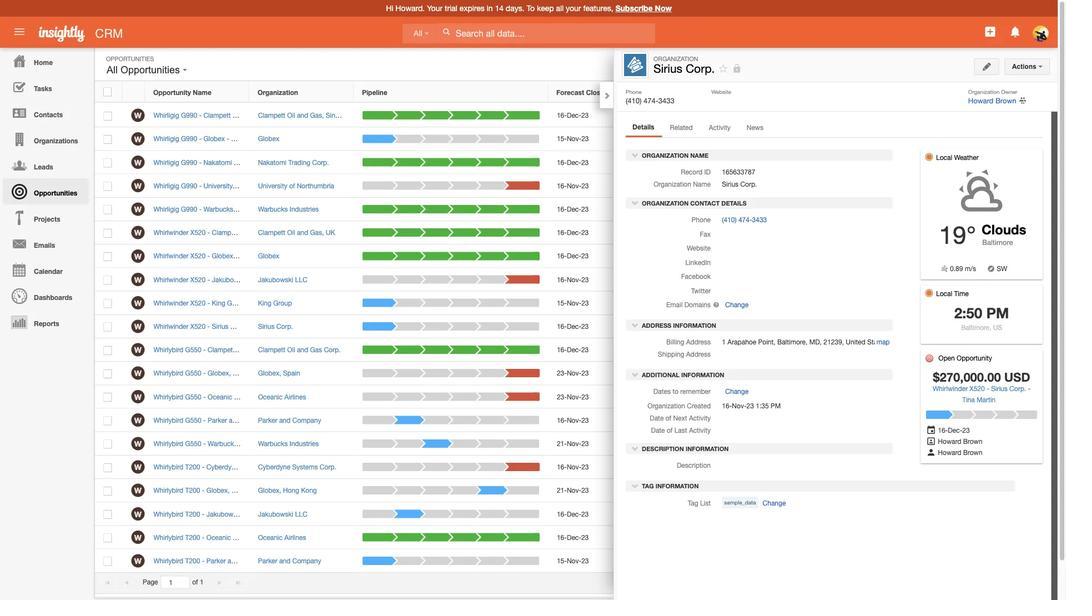 Task type: vqa. For each thing, say whether or not it's contained in the screenshot.
Nakatomi to the right
yes



Task type: locate. For each thing, give the bounding box(es) containing it.
opportunity image
[[926, 354, 935, 363]]

oceanic airlines link
[[258, 393, 306, 401], [258, 533, 306, 541]]

$‎300,000.00 for clampett oil and gas, singapore
[[753, 111, 790, 119]]

1 vertical spatial sakda
[[278, 533, 297, 541]]

notifications image
[[1009, 25, 1023, 38]]

0 vertical spatial 23-nov-23
[[557, 369, 589, 377]]

m/s
[[966, 265, 977, 273]]

opportunity tags
[[896, 176, 958, 183]]

1 16-dec-23 cell from the top
[[549, 104, 624, 127]]

chevron down image
[[632, 482, 640, 490]]

3 g990 from the top
[[181, 158, 197, 166]]

information down last
[[686, 445, 729, 452]]

row
[[95, 82, 888, 102]]

1 vertical spatial change
[[726, 388, 749, 395]]

globex
[[204, 135, 225, 143], [258, 135, 280, 143], [212, 252, 233, 260], [258, 252, 280, 260]]

0 vertical spatial parker and company
[[258, 416, 321, 424]]

2 vertical spatial sirius corp.
[[258, 322, 293, 330]]

all for all opportunities
[[107, 64, 118, 76]]

clampett oil and gas, singapore
[[258, 111, 356, 119]]

parker and company link
[[258, 416, 321, 424], [258, 557, 321, 565]]

w link for whirlybird g550 - clampett oil and gas corp. - katherine warren
[[131, 343, 145, 356]]

nichols
[[293, 557, 315, 565]]

5 whirlybird from the top
[[154, 440, 183, 447]]

1 spain from the left
[[233, 369, 250, 377]]

gas down the sirius corp. link at the left of the page
[[260, 346, 272, 354]]

howard brown link up tag information
[[632, 463, 677, 471]]

23
[[582, 111, 589, 119], [582, 135, 589, 143], [582, 158, 589, 166], [930, 162, 937, 170], [582, 182, 589, 190], [582, 205, 589, 213], [582, 229, 589, 236], [582, 252, 589, 260], [582, 276, 589, 283], [582, 299, 589, 307], [582, 322, 589, 330], [582, 346, 589, 354], [582, 369, 589, 377], [582, 393, 589, 401], [747, 402, 755, 410], [582, 416, 589, 424], [963, 426, 971, 434], [582, 440, 589, 447], [582, 463, 589, 471], [582, 487, 589, 494], [582, 510, 589, 518], [582, 533, 589, 541], [582, 557, 589, 565]]

whirligig for whirligig g990 - warbucks industries - roger mills
[[154, 205, 179, 213]]

1 whirligig from the top
[[154, 111, 179, 119]]

1 horizontal spatial pm
[[987, 304, 1010, 321]]

sakda up maria
[[278, 533, 297, 541]]

16- for singapore
[[557, 111, 567, 119]]

usd for whirligig g990 - university of northumbria - paula oliver
[[737, 182, 751, 190]]

opportunity inside new opportunity link
[[974, 60, 1012, 68]]

1 vertical spatial globex link
[[258, 252, 280, 260]]

0 horizontal spatial 474-
[[644, 96, 659, 105]]

new
[[958, 60, 972, 68]]

chen
[[270, 299, 285, 307]]

1 vertical spatial change link
[[723, 386, 749, 397]]

2 vertical spatial 15-
[[557, 557, 567, 565]]

w link for whirlybird t200 - globex, hong kong - terry thomas
[[131, 484, 145, 497]]

sample_data link for change
[[723, 497, 759, 508]]

0 horizontal spatial sample_data
[[725, 499, 757, 506]]

opportunity right new
[[974, 60, 1012, 68]]

16-nov-23 1:35 pm
[[723, 402, 781, 410]]

0 vertical spatial whirlwinder x520 - sirius corp. - tina martin link
[[154, 322, 292, 330]]

0 vertical spatial 15-nov-23 cell
[[549, 127, 624, 151]]

$‎180,000.00 down news
[[753, 135, 790, 143]]

3 w row from the top
[[95, 151, 888, 174]]

0 vertical spatial oceanic airlines link
[[258, 393, 306, 401]]

oil left flores
[[287, 229, 295, 236]]

tag
[[642, 483, 654, 490], [688, 499, 699, 507]]

howard for whirlybird t200 - globex, hong kong - terry thomas
[[632, 487, 656, 494]]

usd $‎180,000.00 down the usd $‎480,000.00
[[737, 369, 790, 377]]

0 vertical spatial description
[[642, 445, 684, 452]]

9 w row from the top
[[95, 291, 888, 315]]

20 w from the top
[[134, 556, 142, 566]]

1 vertical spatial oceanic airlines
[[258, 533, 306, 541]]

2 15-nov-23 from the top
[[557, 299, 589, 307]]

howard brown down description information in the right of the page
[[632, 487, 677, 494]]

howard brown link left contact
[[632, 205, 677, 213]]

16- for sakda
[[557, 533, 567, 541]]

warbucks industries for whirligig g990 - warbucks industries - roger mills
[[258, 205, 319, 213]]

projects link
[[3, 204, 89, 231]]

howard for whirlwinder x520 - king group - chris chen
[[632, 299, 656, 307]]

hong down whirlybird t200 - cyberdyne systems corp. - nicole gomez on the left of the page
[[232, 487, 248, 494]]

king group
[[258, 299, 292, 307]]

brown up organization contact details
[[657, 182, 677, 190]]

1 horizontal spatial kong
[[301, 487, 317, 494]]

1 w link from the top
[[131, 109, 145, 122]]

globex, spain
[[258, 369, 300, 377]]

2 parker and company from the top
[[258, 557, 321, 565]]

usd for whirligig g990 - warbucks industries - roger mills
[[737, 205, 751, 213]]

1 vertical spatial all
[[107, 64, 118, 76]]

activity
[[709, 123, 731, 131], [689, 414, 711, 422], [689, 426, 711, 434]]

and
[[243, 111, 254, 119], [297, 111, 308, 119], [251, 229, 262, 236], [297, 229, 308, 236], [247, 346, 258, 354], [297, 346, 308, 354], [229, 416, 240, 424], [279, 416, 291, 424], [228, 557, 239, 565], [279, 557, 291, 565]]

0 horizontal spatial all
[[107, 64, 118, 76]]

news link
[[740, 120, 771, 137]]

1 horizontal spatial sample_data
[[909, 195, 941, 201]]

x520 for king
[[191, 299, 206, 307]]

dec- for sirius corp.
[[567, 322, 582, 330]]

usd $‎450,000.00
[[737, 158, 790, 166]]

g550 down whirlybird g550 - oceanic airlines - mark sakda
[[185, 416, 202, 424]]

mills up clampett oil and gas, uk link on the top of the page
[[291, 205, 304, 213]]

23- for usd $‎180,000.00
[[557, 369, 567, 377]]

remember
[[681, 388, 711, 395]]

21-nov-23 for usd $‎150,000.00
[[557, 487, 589, 494]]

1 horizontal spatial northumbria
[[297, 182, 334, 190]]

1 globex link from the top
[[258, 135, 280, 143]]

0 vertical spatial baltimore,
[[962, 323, 992, 331]]

usd $‎190,000.00 cell
[[728, 385, 833, 409]]

0 vertical spatial name
[[193, 88, 212, 96]]

16-nov-23
[[557, 182, 589, 190], [557, 276, 589, 283], [557, 416, 589, 424], [557, 463, 589, 471]]

0 vertical spatial warbucks industries link
[[258, 205, 319, 213]]

16-dec-23 cell
[[549, 104, 624, 127], [549, 151, 624, 174], [549, 198, 624, 221], [549, 221, 624, 245], [549, 245, 624, 268], [549, 315, 624, 338], [549, 338, 624, 362], [549, 502, 624, 526], [549, 526, 624, 549]]

11 follow image from the top
[[841, 486, 852, 496]]

warbucks industries for whirlybird g550 - warbucks industries - roger mills
[[258, 440, 319, 447]]

1 oceanic airlines link from the top
[[258, 393, 306, 401]]

1 jakubowski llc from the top
[[258, 276, 308, 283]]

howard brown link for whirlybird g550 - globex, spain - katherine reyes
[[632, 369, 677, 377]]

$‎180,000.00 for 15-nov-23
[[753, 135, 790, 143]]

1 vertical spatial 21-nov-23
[[557, 487, 589, 494]]

king
[[212, 299, 225, 307], [258, 299, 272, 307]]

16-dec-23 cell for clampett oil and gas, singapore
[[549, 104, 624, 127]]

1 horizontal spatial (410)
[[723, 216, 737, 224]]

Search this list... text field
[[697, 56, 822, 72]]

g990
[[181, 111, 197, 119], [181, 135, 197, 143], [181, 158, 197, 166], [181, 182, 197, 190], [181, 205, 197, 213]]

1 vertical spatial (410)
[[723, 216, 737, 224]]

1 horizontal spatial hong
[[283, 487, 299, 494]]

2 w link from the top
[[131, 132, 145, 145]]

1 horizontal spatial 1
[[723, 338, 726, 346]]

15-
[[557, 135, 567, 143], [557, 299, 567, 307], [557, 557, 567, 565]]

16-dec-23 cell for sirius corp.
[[549, 315, 624, 338]]

sirius corp.
[[654, 62, 715, 75], [723, 180, 758, 188], [258, 322, 293, 330]]

0 vertical spatial usd $‎180,000.00 cell
[[728, 127, 833, 151]]

follow image for whirligig g990 - nakatomi trading corp. - samantha wright
[[841, 158, 852, 168]]

4 whirligig from the top
[[154, 182, 179, 190]]

whirligig g990 - clampett oil and gas, singapore - aaron lang
[[154, 111, 342, 119]]

16-dec-23 for clampett oil and gas corp.
[[557, 346, 589, 354]]

tina down $270,000.00
[[963, 396, 976, 403]]

$‎300,000.00
[[753, 111, 790, 119], [753, 205, 790, 213]]

sirius corp. down 165633787
[[723, 180, 758, 188]]

23 for whirlwinder x520 - globex - albert lee
[[582, 252, 589, 260]]

0 vertical spatial usd $‎300,000.00
[[737, 111, 790, 119]]

1 w row from the top
[[95, 104, 888, 127]]

1 nakatomi from the left
[[204, 158, 232, 166]]

3433
[[659, 96, 675, 105], [753, 216, 767, 224]]

gas, left lang
[[310, 111, 324, 119]]

2 follow image from the top
[[841, 181, 852, 192]]

19 w from the top
[[134, 533, 142, 542]]

sirius corp. down king group
[[258, 322, 293, 330]]

local up 'import'
[[937, 153, 953, 161]]

16-nov-23 cell
[[549, 174, 624, 198], [549, 268, 624, 291], [549, 409, 624, 432], [549, 456, 624, 479]]

follow image
[[719, 63, 729, 74], [841, 134, 852, 145], [841, 158, 852, 168], [841, 228, 852, 238], [841, 298, 852, 309], [841, 345, 852, 356], [841, 392, 852, 403], [841, 533, 852, 543]]

howard brown left contact
[[632, 205, 677, 213]]

howard brown link for whirlwinder x520 - sirius corp. - tina martin
[[632, 322, 677, 330]]

id
[[705, 168, 711, 176]]

forecast
[[557, 88, 585, 96]]

oceanic airlines up maria
[[258, 533, 306, 541]]

sample_data up usd $‎500,000.00 at the bottom right of page
[[725, 499, 757, 506]]

usd down 165633787
[[737, 182, 751, 190]]

0 horizontal spatial 1
[[200, 578, 204, 586]]

dashboards
[[34, 293, 72, 301]]

address information
[[641, 322, 717, 329]]

all link
[[403, 24, 436, 44]]

0 vertical spatial parker and company link
[[258, 416, 321, 424]]

8 whirlybird from the top
[[154, 510, 183, 518]]

1 vertical spatial details
[[722, 199, 747, 207]]

sirius up responsible
[[654, 62, 683, 75]]

howard brown up tag information
[[632, 463, 677, 471]]

usd $‎450,000.00 cell
[[728, 151, 833, 174]]

0 vertical spatial usd $‎300,000.00 cell
[[728, 104, 833, 127]]

1 vertical spatial 15-nov-23 cell
[[549, 291, 624, 315]]

2 usd $‎180,000.00 from the top
[[737, 369, 790, 377]]

sirius down chris
[[258, 322, 275, 330]]

castillo
[[287, 276, 310, 283]]

1 vertical spatial $‎180,000.00
[[753, 369, 790, 377]]

0 horizontal spatial (410)
[[626, 96, 642, 105]]

1 vertical spatial 1
[[200, 578, 204, 586]]

brown left contact
[[657, 205, 677, 213]]

w link for whirligig g990 - university of northumbria - paula oliver
[[131, 179, 145, 192]]

organization image
[[625, 54, 647, 76]]

2 21- from the top
[[557, 487, 567, 494]]

usd right $270,000.00
[[1005, 370, 1031, 384]]

nov-
[[567, 135, 582, 143], [915, 162, 930, 170], [567, 182, 582, 190], [567, 276, 582, 283], [567, 299, 582, 307], [567, 369, 582, 377], [567, 393, 582, 401], [733, 402, 747, 410], [567, 416, 582, 424], [567, 440, 582, 447], [567, 463, 582, 471], [567, 487, 582, 494], [567, 557, 582, 565]]

navigation containing home
[[0, 48, 89, 335]]

and left lang
[[297, 111, 308, 119]]

16-
[[557, 111, 567, 119], [557, 158, 567, 166], [905, 162, 915, 170], [557, 182, 567, 190], [557, 205, 567, 213], [557, 229, 567, 236], [557, 252, 567, 260], [557, 276, 567, 283], [557, 322, 567, 330], [557, 346, 567, 354], [723, 402, 733, 410], [557, 416, 567, 424], [939, 426, 949, 434], [557, 463, 567, 471], [557, 510, 567, 518], [557, 533, 567, 541]]

g990 for globex
[[181, 135, 197, 143]]

details up (410) 474-3433 'link'
[[722, 199, 747, 207]]

1 cyberdyne from the left
[[207, 463, 239, 471]]

0 vertical spatial mark
[[262, 393, 277, 401]]

1 vertical spatial tag
[[688, 499, 699, 507]]

1 21-nov-23 from the top
[[557, 440, 589, 447]]

hong
[[232, 487, 248, 494], [283, 487, 299, 494]]

whirlwinder x520 - clampett oil and gas, uk - nicholas flores
[[154, 229, 341, 236]]

10 whirlybird from the top
[[154, 557, 183, 565]]

row group containing w
[[95, 104, 888, 573]]

6 w from the top
[[134, 228, 142, 237]]

howard for whirlybird g550 - globex, spain - katherine reyes
[[632, 369, 656, 377]]

opportunities up projects link
[[34, 189, 77, 197]]

parker and company down reyes
[[258, 416, 321, 424]]

nov- for whirligig g990 - university of northumbria - paula oliver
[[567, 182, 582, 190]]

x520
[[191, 229, 206, 236], [191, 252, 206, 260], [191, 276, 206, 283], [191, 299, 206, 307], [191, 322, 206, 330], [970, 384, 986, 392]]

g550 for oceanic
[[185, 393, 202, 401]]

1 23- from the top
[[557, 369, 567, 377]]

address down 'billing address'
[[687, 350, 711, 358]]

1 vertical spatial 21-nov-23 cell
[[549, 479, 624, 502]]

sample_data link up usd $‎500,000.00 at the bottom right of page
[[723, 497, 759, 508]]

5 t200 from the top
[[185, 557, 200, 565]]

2 vertical spatial change
[[763, 499, 786, 507]]

t200 for globex,
[[185, 487, 200, 494]]

corp. inside $270,000.00 usd whirlwinder x520 - sirius corp. - tina martin
[[1010, 384, 1027, 392]]

whirlwinder x520 - sirius corp. - tina martin link down whirlwinder x520 - king group - chris chen link
[[154, 322, 292, 330]]

howard brown link down last
[[632, 440, 677, 447]]

1 horizontal spatial whirlwinder x520 - sirius corp. - tina martin link
[[933, 384, 1031, 403]]

albert for whirlwinder x520 - globex - albert lee
[[240, 252, 257, 260]]

4 w link from the top
[[131, 179, 145, 192]]

1 vertical spatial 21-
[[557, 487, 567, 494]]

howard brown link for whirligig g990 - clampett oil and gas, singapore - aaron lang
[[632, 111, 677, 119]]

0 vertical spatial your
[[427, 4, 443, 13]]

uk
[[280, 229, 289, 236], [326, 229, 335, 236]]

0 vertical spatial globex link
[[258, 135, 280, 143]]

1 horizontal spatial king
[[258, 299, 272, 307]]

parker and company link for lisa
[[258, 416, 321, 424]]

howard brown down responsible user icon
[[937, 448, 983, 456]]

12 w link from the top
[[131, 367, 145, 380]]

chevron down image
[[632, 151, 640, 159], [632, 199, 640, 207], [632, 321, 640, 329], [632, 371, 640, 378], [632, 445, 640, 452]]

0 vertical spatial sample_data
[[909, 195, 941, 201]]

1 vertical spatial address
[[687, 338, 711, 346]]

howard brown link for whirligig g990 - university of northumbria - paula oliver
[[632, 182, 677, 190]]

16- for castillo
[[557, 276, 567, 283]]

0 vertical spatial tina
[[253, 322, 266, 330]]

t200 down the whirlybird g550 - warbucks industries - roger mills
[[185, 463, 200, 471]]

4 w from the top
[[134, 181, 142, 190]]

8 16-dec-23 cell from the top
[[549, 502, 624, 526]]

phone for phone
[[692, 216, 711, 224]]

w link for whirlybird t200 - parker and company -maria nichols
[[131, 554, 145, 567]]

None checkbox
[[104, 112, 112, 121], [104, 135, 112, 144], [104, 159, 112, 167], [104, 182, 112, 191], [104, 205, 112, 214], [104, 252, 112, 261], [104, 276, 112, 285], [104, 346, 112, 355], [104, 370, 112, 378], [104, 393, 112, 402], [104, 510, 112, 519], [104, 534, 112, 543], [104, 112, 112, 121], [104, 135, 112, 144], [104, 159, 112, 167], [104, 182, 112, 191], [104, 205, 112, 214], [104, 252, 112, 261], [104, 276, 112, 285], [104, 346, 112, 355], [104, 370, 112, 378], [104, 393, 112, 402], [104, 510, 112, 519], [104, 534, 112, 543]]

2 16-dec-23 cell from the top
[[549, 151, 624, 174]]

of 1
[[192, 578, 204, 586]]

1 vertical spatial roger
[[275, 440, 293, 447]]

13 w link from the top
[[131, 390, 145, 403]]

usd down the usd $‎480,000.00
[[737, 369, 751, 377]]

5 w link from the top
[[131, 202, 145, 216]]

gas, up whirligig g990 - nakatomi trading corp. - samantha wright link
[[256, 111, 270, 119]]

mark
[[262, 393, 277, 401], [261, 533, 276, 541]]

w for whirlwinder x520 - clampett oil and gas, uk - nicholas flores
[[134, 228, 142, 237]]

whirligig g990 - nakatomi trading corp. - samantha wright link
[[154, 158, 338, 166]]

0 horizontal spatial king
[[212, 299, 225, 307]]

9 w link from the top
[[131, 296, 145, 310]]

1 field
[[161, 576, 189, 588]]

1 usd $‎300,000.00 cell from the top
[[728, 104, 833, 127]]

usd $‎180,000.00 for 15-nov-23
[[737, 135, 790, 143]]

tag for tag information
[[642, 483, 654, 490]]

brown for whirlybird g550 - warbucks industries - roger mills
[[657, 440, 677, 447]]

usd $‎300,000.00 for clampett oil and gas, singapore
[[737, 111, 790, 119]]

w for whirlwinder x520 - jakubowski llc - jason castillo
[[134, 275, 142, 284]]

21-nov-23 cell
[[549, 432, 624, 456], [549, 479, 624, 502]]

local time
[[937, 289, 969, 297]]

19 w link from the top
[[131, 531, 145, 544]]

5 follow image from the top
[[841, 275, 852, 285]]

0 horizontal spatial nakatomi
[[204, 158, 232, 166]]

university up whirligig g990 - warbucks industries - roger mills
[[204, 182, 233, 190]]

sirius inside $270,000.00 usd whirlwinder x520 - sirius corp. - tina martin
[[992, 384, 1008, 392]]

whirlwinder for whirlwinder x520 - jakubowski llc - jason castillo
[[154, 276, 189, 283]]

description for description
[[677, 462, 711, 469]]

18 w link from the top
[[131, 507, 145, 521]]

next
[[674, 414, 688, 422]]

2 23-nov-23 from the top
[[557, 393, 589, 401]]

column header
[[832, 82, 860, 102], [860, 82, 888, 102]]

change link up 16-nov-23 1:35 pm
[[723, 386, 749, 397]]

globex, hong kong link
[[258, 487, 317, 494]]

1 horizontal spatial gas
[[310, 346, 322, 354]]

opportunities inside opportunities link
[[34, 189, 77, 197]]

email domains
[[667, 301, 711, 309]]

10 w link from the top
[[131, 320, 145, 333]]

local left time
[[937, 289, 953, 297]]

usd
[[737, 111, 751, 119], [737, 135, 751, 143], [737, 158, 751, 166], [737, 182, 751, 190], [737, 205, 751, 213], [737, 299, 751, 307], [737, 346, 751, 354], [737, 369, 751, 377], [1005, 370, 1031, 384], [737, 393, 751, 401], [737, 440, 751, 447], [737, 487, 751, 494], [737, 510, 751, 518]]

point,
[[759, 338, 776, 346]]

albert
[[231, 135, 249, 143], [240, 252, 257, 260]]

whirligig g990 - university of northumbria - paula oliver
[[154, 182, 322, 190]]

20 w link from the top
[[131, 554, 145, 567]]

1 vertical spatial your
[[896, 146, 913, 153]]

14
[[495, 4, 504, 13]]

whirlwinder x520 - sirius corp. - tina martin link
[[154, 322, 292, 330], [933, 384, 1031, 403]]

t200 for parker
[[185, 557, 200, 565]]

whirligig g990 - warbucks industries - roger mills link
[[154, 205, 310, 213]]

samantha
[[281, 158, 311, 166]]

howard for whirlybird g550 - clampett oil and gas corp. - katherine warren
[[632, 346, 656, 354]]

usd inside "cell"
[[737, 346, 751, 354]]

w for whirlybird t200 - jakubowski llc - barbara lane
[[134, 509, 142, 519]]

0 vertical spatial sample_data link
[[907, 192, 943, 204]]

9 follow image from the top
[[841, 439, 852, 449]]

phone inside phone (410) 474-3433
[[626, 88, 642, 95]]

0 horizontal spatial gas
[[260, 346, 272, 354]]

nov- for whirlybird t200 - parker and company -maria nichols
[[567, 557, 582, 565]]

x520 down open opportunity
[[970, 384, 986, 392]]

None checkbox
[[103, 87, 112, 96], [104, 229, 112, 238], [104, 299, 112, 308], [104, 323, 112, 332], [104, 416, 112, 425], [104, 440, 112, 449], [104, 463, 112, 472], [104, 487, 112, 496], [104, 557, 112, 566], [103, 87, 112, 96], [104, 229, 112, 238], [104, 299, 112, 308], [104, 323, 112, 332], [104, 416, 112, 425], [104, 440, 112, 449], [104, 463, 112, 472], [104, 487, 112, 496], [104, 557, 112, 566]]

16-dec-23 for sirius corp.
[[557, 322, 589, 330]]

1 jakubowski llc link from the top
[[258, 276, 308, 283]]

0 vertical spatial mills
[[291, 205, 304, 213]]

1 15-nov-23 from the top
[[557, 135, 589, 143]]

twitter
[[692, 287, 711, 294]]

$‎300,000.00 down $‎110,000.00
[[753, 205, 790, 213]]

1 16-nov-23 cell from the top
[[549, 174, 624, 198]]

all inside button
[[107, 64, 118, 76]]

1 g550 from the top
[[185, 346, 202, 354]]

2 oceanic airlines link from the top
[[258, 533, 306, 541]]

whirlwinder x520 - sirius corp. - tina martin link down open opportunity
[[933, 384, 1031, 403]]

lee for whirlwinder x520 - globex - albert lee
[[259, 252, 270, 260]]

user responsible
[[632, 88, 688, 96]]

uk left nicholas
[[280, 229, 289, 236]]

19 w row from the top
[[95, 526, 888, 549]]

trading
[[234, 158, 256, 166], [289, 158, 311, 166]]

description down last
[[642, 445, 684, 452]]

23 for whirligig g990 - nakatomi trading corp. - samantha wright
[[582, 158, 589, 166]]

whirlybird for whirlybird g550 - parker and company - lisa parker
[[154, 416, 183, 424]]

w row
[[95, 104, 888, 127], [95, 127, 888, 151], [95, 151, 888, 174], [95, 174, 888, 198], [95, 198, 888, 221], [95, 221, 888, 245], [95, 245, 888, 268], [95, 268, 888, 291], [95, 291, 888, 315], [95, 315, 888, 338], [95, 338, 888, 362], [95, 362, 888, 385], [95, 385, 888, 409], [95, 409, 888, 432], [95, 432, 888, 456], [95, 456, 888, 479], [95, 479, 888, 502], [95, 502, 888, 526], [95, 526, 888, 549], [95, 549, 888, 573]]

howard brown
[[969, 96, 1017, 105], [632, 111, 677, 119], [632, 135, 677, 143], [632, 158, 677, 166], [632, 182, 677, 190], [632, 205, 677, 213], [632, 299, 677, 307], [632, 322, 677, 330], [632, 346, 677, 354], [632, 369, 677, 377], [632, 393, 677, 401], [632, 416, 677, 424], [937, 437, 983, 445], [632, 440, 677, 447], [937, 448, 983, 456], [632, 463, 677, 471], [632, 487, 677, 494]]

oceanic airlines link up lisa
[[258, 393, 306, 401]]

open opportunity
[[937, 354, 993, 362]]

2 15-nov-23 cell from the top
[[549, 291, 624, 315]]

usd $‎300,000.00
[[737, 111, 790, 119], [737, 205, 790, 213]]

23 for whirlwinder x520 - sirius corp. - tina martin
[[582, 322, 589, 330]]

usd left the $‎150,000.00
[[737, 487, 751, 494]]

1 23-nov-23 from the top
[[557, 369, 589, 377]]

2 kong from the left
[[301, 487, 317, 494]]

$‎300,000.00 for warbucks industries
[[753, 205, 790, 213]]

2 trading from the left
[[289, 158, 311, 166]]

1 horizontal spatial website
[[712, 88, 732, 95]]

howard brown for whirlybird g550 - globex, spain - katherine reyes
[[632, 369, 677, 377]]

details link
[[626, 120, 661, 136]]

brown up organization created
[[657, 393, 677, 401]]

3 t200 from the top
[[185, 510, 200, 518]]

1 21- from the top
[[557, 440, 567, 447]]

1 vertical spatial 474-
[[739, 216, 753, 224]]

list
[[701, 499, 711, 507]]

0 vertical spatial 21-nov-23 cell
[[549, 432, 624, 456]]

1 vertical spatial warbucks industries
[[258, 440, 319, 447]]

1 vertical spatial usd $‎300,000.00
[[737, 205, 790, 213]]

0 horizontal spatial spain
[[233, 369, 250, 377]]

kong down nicole
[[301, 487, 317, 494]]

row group
[[95, 104, 888, 573]]

0 horizontal spatial uk
[[280, 229, 289, 236]]

martin down chen
[[268, 322, 287, 330]]

tina down chris
[[253, 322, 266, 330]]

23 for whirlybird t200 - oceanic airlines - mark sakda
[[582, 533, 589, 541]]

0 vertical spatial 21-
[[557, 440, 567, 447]]

1 15- from the top
[[557, 135, 567, 143]]

1 vertical spatial katherine
[[256, 369, 285, 377]]

jakubowski llc link up chen
[[258, 276, 308, 283]]

home link
[[3, 48, 89, 74]]

5 whirligig from the top
[[154, 205, 179, 213]]

w link for whirlybird g550 - warbucks industries - roger mills
[[131, 437, 145, 450]]

x520 for globex
[[191, 252, 206, 260]]

0 vertical spatial albert
[[231, 135, 249, 143]]

gas
[[260, 346, 272, 354], [310, 346, 322, 354]]

0 vertical spatial organization name
[[641, 152, 709, 159]]

brown for whirlwinder x520 - king group - chris chen
[[657, 299, 677, 307]]

g550
[[185, 346, 202, 354], [185, 369, 202, 377], [185, 393, 202, 401], [185, 416, 202, 424], [185, 440, 202, 447]]

1 horizontal spatial systems
[[292, 463, 318, 471]]

forecast close date image
[[927, 426, 937, 434]]

date right close
[[607, 88, 621, 96]]

16- for mills
[[557, 205, 567, 213]]

2 oceanic airlines from the top
[[258, 533, 306, 541]]

1 horizontal spatial sirius corp.
[[654, 62, 715, 75]]

howard for whirligig g990 - warbucks industries - roger mills
[[632, 205, 656, 213]]

x520 for jakubowski
[[191, 276, 206, 283]]

website
[[712, 88, 732, 95], [687, 244, 711, 252]]

g550 up whirlybird g550 - oceanic airlines - mark sakda
[[185, 369, 202, 377]]

globex down whirligig g990 - clampett oil and gas, singapore - aaron lang 'link'
[[258, 135, 280, 143]]

nakatomi trading corp.
[[258, 158, 329, 166]]

16-dec-23 cell for jakubowski llc
[[549, 502, 624, 526]]

howard brown up last
[[632, 416, 677, 424]]

baltimore,
[[962, 323, 992, 331], [778, 338, 808, 346]]

baltimore, left md,
[[778, 338, 808, 346]]

brown
[[996, 96, 1017, 105], [657, 111, 677, 119], [657, 135, 677, 143], [657, 158, 677, 166], [657, 182, 677, 190], [657, 205, 677, 213], [657, 299, 677, 307], [657, 322, 677, 330], [657, 346, 677, 354], [657, 369, 677, 377], [657, 393, 677, 401], [657, 416, 677, 424], [964, 437, 983, 445], [657, 440, 677, 447], [964, 448, 983, 456], [657, 463, 677, 471], [657, 487, 677, 494]]

4 chevron down image from the top
[[632, 371, 640, 378]]

16-dec-23 cell for oceanic airlines
[[549, 526, 624, 549]]

1 oceanic airlines from the top
[[258, 393, 306, 401]]

1 vertical spatial 3433
[[753, 216, 767, 224]]

0 vertical spatial roger
[[271, 205, 289, 213]]

hong up 'lane'
[[283, 487, 299, 494]]

1 vertical spatial baltimore,
[[778, 338, 808, 346]]

usd $‎180,000.00 cell for 23-nov-23
[[728, 362, 833, 385]]

howard brown link for whirlybird g550 - clampett oil and gas corp. - katherine warren
[[632, 346, 677, 354]]

weather
[[955, 153, 979, 161]]

3 15- from the top
[[557, 557, 567, 565]]

and
[[969, 132, 981, 140]]

opportunities inside all opportunities button
[[121, 64, 180, 76]]

whirlwinder inside $270,000.00 usd whirlwinder x520 - sirius corp. - tina martin
[[933, 384, 968, 392]]

follow image
[[841, 111, 852, 121], [841, 181, 852, 192], [841, 204, 852, 215], [841, 251, 852, 262], [841, 275, 852, 285], [841, 322, 852, 332], [841, 369, 852, 379], [841, 415, 852, 426], [841, 439, 852, 449], [841, 462, 852, 473], [841, 486, 852, 496], [841, 509, 852, 520], [841, 556, 852, 567]]

0 horizontal spatial systems
[[241, 463, 266, 471]]

15-nov-23 cell
[[549, 127, 624, 151], [549, 291, 624, 315], [549, 549, 624, 573]]

(410) down organization contact details
[[723, 216, 737, 224]]

1 systems from the left
[[241, 463, 266, 471]]

usd $‎380,000.00 cell
[[728, 291, 833, 315]]

x520 up whirlwinder x520 - jakubowski llc - jason castillo
[[191, 252, 206, 260]]

opportunity name
[[153, 88, 212, 96]]

0 vertical spatial website
[[712, 88, 732, 95]]

systems up 'thomas'
[[292, 463, 318, 471]]

dec- for oceanic airlines
[[567, 533, 582, 541]]

usd $‎110,000.00 cell
[[728, 174, 833, 198]]

usd $‎180,000.00 cell
[[728, 127, 833, 151], [728, 362, 833, 385]]

to
[[673, 388, 679, 395]]

company
[[242, 416, 271, 424], [293, 416, 321, 424], [241, 557, 270, 565], [293, 557, 321, 565]]

g550 for clampett
[[185, 346, 202, 354]]

1:35
[[756, 402, 769, 410]]

brown for whirlybird g550 - parker and company - lisa parker
[[657, 416, 677, 424]]

usd $‎480,000.00 cell
[[728, 338, 833, 362]]

2 21-nov-23 cell from the top
[[549, 479, 624, 502]]

3 16-nov-23 cell from the top
[[549, 409, 624, 432]]

usd $‎300,000.00 cell
[[728, 104, 833, 127], [728, 198, 833, 221]]

whirlybird t200 - cyberdyne systems corp. - nicole gomez link
[[154, 463, 339, 471]]

7 w link from the top
[[131, 249, 145, 263]]

23 for whirlwinder x520 - king group - chris chen
[[582, 299, 589, 307]]

page
[[143, 578, 158, 586]]

albert up whirligig g990 - nakatomi trading corp. - samantha wright
[[231, 135, 249, 143]]

0 vertical spatial warbucks industries
[[258, 205, 319, 213]]

sample_data for change
[[725, 499, 757, 506]]

change left $‎380,000.00
[[726, 301, 749, 309]]

globex, up whirlybird g550 - oceanic airlines - mark sakda
[[208, 369, 231, 377]]

1 vertical spatial martin
[[977, 396, 996, 403]]

navigation
[[0, 48, 89, 335]]

brown down last
[[657, 440, 677, 447]]

leads
[[34, 163, 53, 171]]

0 horizontal spatial cyberdyne
[[207, 463, 239, 471]]

1 vertical spatial whirlwinder x520 - sirius corp. - tina martin link
[[933, 384, 1031, 403]]

chevron down image for dates to remember
[[632, 371, 640, 378]]

cyberdyne
[[207, 463, 239, 471], [258, 463, 291, 471]]

0 horizontal spatial group
[[227, 299, 246, 307]]

howard brown link for whirlybird t200 - globex, hong kong - terry thomas
[[632, 487, 677, 494]]

1 whirlybird from the top
[[154, 346, 183, 354]]

16-nov-23 for corp.
[[557, 463, 589, 471]]

1 vertical spatial description
[[677, 462, 711, 469]]

nov- for whirlybird g550 - globex, spain - katherine reyes
[[567, 369, 582, 377]]

0 vertical spatial sakda
[[279, 393, 298, 401]]

jakubowski llc link down terry
[[258, 510, 308, 518]]

23-nov-23 cell
[[549, 362, 624, 385], [549, 385, 624, 409]]

clampett oil and gas corp. link
[[258, 346, 341, 354]]

whirlwinder x520 - clampett oil and gas, uk - nicholas flores link
[[154, 229, 347, 236]]

3 w link from the top
[[131, 156, 145, 169]]

change for dates to remember
[[726, 388, 749, 395]]

g990 for warbucks
[[181, 205, 197, 213]]

1 23-nov-23 cell from the top
[[549, 362, 624, 385]]

chevron down image for billing address
[[632, 321, 640, 329]]

2 parker and company link from the top
[[258, 557, 321, 565]]

name up the record id
[[691, 152, 709, 159]]

0 vertical spatial jakubowski llc link
[[258, 276, 308, 283]]

howard brown link up "details" link
[[632, 111, 677, 119]]

gas, down oliver
[[310, 229, 324, 236]]

0 horizontal spatial kong
[[250, 487, 265, 494]]

1 parker and company from the top
[[258, 416, 321, 424]]

activity down created
[[689, 414, 711, 422]]

21-nov-23 for usd $‎120,000.00
[[557, 440, 589, 447]]

1 left arapahoe
[[723, 338, 726, 346]]

0 horizontal spatial tag
[[642, 483, 654, 490]]

16 w link from the top
[[131, 460, 145, 474]]

brown right chevron down icon
[[657, 487, 677, 494]]

responsible user image
[[927, 437, 937, 445]]

subscribe
[[616, 4, 653, 13]]

usd up 165633787
[[737, 158, 751, 166]]

warbucks
[[204, 205, 233, 213], [258, 205, 288, 213], [208, 440, 238, 447], [258, 440, 288, 447]]

2 $‎300,000.00 from the top
[[753, 205, 790, 213]]

4 16-nov-23 from the top
[[557, 463, 589, 471]]

usd $‎190,000.00
[[737, 393, 790, 401]]

howard brown link down billing on the bottom right of page
[[632, 346, 677, 354]]

usd $‎300,000.00 cell down $‎110,000.00
[[728, 198, 833, 221]]

7 w row from the top
[[95, 245, 888, 268]]

10 w from the top
[[134, 322, 142, 331]]

0 horizontal spatial hong
[[232, 487, 248, 494]]

howard brown link
[[969, 96, 1017, 105], [632, 111, 677, 119], [632, 135, 677, 143], [632, 158, 677, 166], [632, 182, 677, 190], [632, 205, 677, 213], [632, 299, 677, 307], [632, 322, 677, 330], [632, 346, 677, 354], [632, 369, 677, 377], [632, 393, 677, 401], [632, 416, 677, 424], [632, 440, 677, 447], [632, 463, 677, 471], [632, 487, 677, 494]]

1 $‎180,000.00 from the top
[[753, 135, 790, 143]]

2 15- from the top
[[557, 299, 567, 307]]

$‎150,000.00
[[753, 487, 790, 494]]

$‎180,000.00 for 23-nov-23
[[753, 369, 790, 377]]

1 vertical spatial organization name
[[654, 180, 711, 188]]

w
[[134, 111, 142, 120], [134, 134, 142, 144], [134, 158, 142, 167], [134, 181, 142, 190], [134, 205, 142, 214], [134, 228, 142, 237], [134, 252, 142, 261], [134, 275, 142, 284], [134, 298, 142, 308], [134, 322, 142, 331], [134, 345, 142, 355], [134, 369, 142, 378], [134, 392, 142, 401], [134, 416, 142, 425], [134, 439, 142, 448], [134, 463, 142, 472], [134, 486, 142, 495], [134, 509, 142, 519], [134, 533, 142, 542], [134, 556, 142, 566]]

17 w link from the top
[[131, 484, 145, 497]]

cell
[[861, 174, 888, 198], [624, 221, 728, 245], [728, 221, 833, 245], [861, 221, 888, 245], [624, 245, 728, 268], [728, 245, 833, 268], [861, 245, 888, 268], [624, 268, 728, 291], [728, 268, 833, 291], [861, 268, 888, 291], [861, 291, 888, 315], [95, 315, 123, 338], [728, 315, 833, 338], [861, 385, 888, 409], [728, 409, 833, 432], [861, 409, 888, 432], [728, 456, 833, 479], [861, 456, 888, 479], [624, 502, 728, 526], [861, 502, 888, 526], [624, 526, 728, 549], [728, 526, 833, 549], [861, 526, 888, 549], [624, 549, 728, 573], [728, 549, 833, 573], [861, 549, 888, 573]]

16- for lisa
[[557, 416, 567, 424]]

23 for whirlwinder x520 - clampett oil and gas, uk - nicholas flores
[[582, 229, 589, 236]]

3 16-nov-23 from the top
[[557, 416, 589, 424]]

2 usd $‎300,000.00 from the top
[[737, 205, 790, 213]]

w link for whirlybird g550 - globex, spain - katherine reyes
[[131, 367, 145, 380]]

change link left $‎380,000.00
[[723, 299, 749, 310]]

import
[[939, 162, 959, 170]]

2 16-nov-23 cell from the top
[[549, 268, 624, 291]]

activity left news
[[709, 123, 731, 131]]

baltimore, down 2:50
[[962, 323, 992, 331]]

tina
[[253, 322, 266, 330], [963, 396, 976, 403]]



Task type: describe. For each thing, give the bounding box(es) containing it.
16-nov-23 for company
[[557, 416, 589, 424]]

clampett down whirlwinder x520 - sirius corp. - tina martin
[[208, 346, 235, 354]]

oil left aaron
[[287, 111, 295, 119]]

2 w row from the top
[[95, 127, 888, 151]]

information for tag information
[[656, 483, 699, 490]]

2 group from the left
[[274, 299, 292, 307]]

2 uk from the left
[[326, 229, 335, 236]]

23 for whirlwinder x520 - jakubowski llc - jason castillo
[[582, 276, 589, 283]]

0 vertical spatial katherine
[[297, 346, 325, 354]]

airlines up the whirlybird t200 - parker and company -maria nichols link
[[233, 533, 255, 541]]

brown for whirlwinder x520 - sirius corp. - tina martin
[[657, 322, 677, 330]]

oil up "whirligig g990 - globex - albert lee globex"
[[233, 111, 241, 119]]

crm
[[95, 26, 123, 40]]

parker up 'whirlybird g550 - warbucks industries - roger mills' link
[[258, 416, 278, 424]]

organization contact details
[[641, 199, 747, 207]]

1 vertical spatial name
[[691, 152, 709, 159]]

globex link for whirligig g990 - globex - albert lee
[[258, 135, 280, 143]]

0 vertical spatial activity
[[709, 123, 731, 131]]

usd for whirlybird g550 - globex, spain - katherine reyes
[[737, 369, 751, 377]]

oil up whirlybird g550 - globex, spain - katherine reyes link
[[237, 346, 245, 354]]

Search all data.... text field
[[437, 23, 656, 43]]

23 for whirlybird g550 - warbucks industries - roger mills
[[582, 440, 589, 447]]

16-nov-23 import link
[[896, 162, 959, 170]]

warbucks down whirlybird g550 - parker and company - lisa parker
[[208, 440, 238, 447]]

local for local time
[[937, 289, 953, 297]]

usd down news
[[737, 135, 751, 143]]

1 group from the left
[[227, 299, 246, 307]]

usd for whirlwinder x520 - king group - chris chen
[[737, 299, 751, 307]]

parker down whirlybird t200 - oceanic airlines - mark sakda
[[207, 557, 226, 565]]

in
[[487, 4, 493, 13]]

clampett up "whirligig g990 - globex - albert lee globex"
[[204, 111, 231, 119]]

3 15-nov-23 cell from the top
[[549, 549, 624, 573]]

company left maria
[[241, 557, 270, 565]]

organization up whirligig g990 - clampett oil and gas, singapore - aaron lang 'link'
[[258, 88, 298, 96]]

$270,000.00
[[934, 370, 1002, 384]]

2 king from the left
[[258, 299, 272, 307]]

w for whirlybird g550 - oceanic airlines - mark sakda
[[134, 392, 142, 401]]

$‎500,000.00
[[753, 510, 790, 518]]

company right lisa
[[293, 416, 321, 424]]

whirligig g990 - clampett oil and gas, singapore - aaron lang link
[[154, 111, 348, 119]]

additional information
[[641, 371, 725, 378]]

usd $‎120,000.00 cell
[[728, 432, 833, 456]]

and left the nichols
[[279, 557, 291, 565]]

whirlybird for whirlybird g550 - oceanic airlines - mark sakda
[[154, 393, 183, 401]]

3 15-nov-23 from the top
[[557, 557, 589, 565]]

billing address
[[667, 338, 711, 346]]

howard brown down related
[[632, 135, 677, 143]]

23-nov-23 for usd $‎180,000.00
[[557, 369, 589, 377]]

phone for phone (410) 474-3433
[[626, 88, 642, 95]]

2 singapore from the left
[[326, 111, 356, 119]]

roger for whirligig g990 - warbucks industries - roger mills
[[271, 205, 289, 213]]

0 vertical spatial sirius corp.
[[654, 62, 715, 75]]

nov- for whirlybird g550 - oceanic airlines - mark sakda
[[567, 393, 582, 401]]

whirlybird for whirlybird g550 - warbucks industries - roger mills
[[154, 440, 183, 447]]

howard brown for whirlybird g550 - warbucks industries - roger mills
[[632, 440, 677, 447]]

10 w row from the top
[[95, 315, 888, 338]]

globex link for whirlwinder x520 - globex - albert lee
[[258, 252, 280, 260]]

airlines up whirlybird g550 - parker and company - lisa parker link
[[234, 393, 256, 401]]

1 kong from the left
[[250, 487, 265, 494]]

brown for whirlybird g550 - globex, spain - katherine reyes
[[657, 369, 677, 377]]

organization down record
[[654, 180, 692, 188]]

mills for whirligig g990 - warbucks industries - roger mills
[[291, 205, 304, 213]]

1 singapore from the left
[[271, 111, 302, 119]]

16 w row from the top
[[95, 456, 888, 479]]

18 w row from the top
[[95, 502, 888, 526]]

mark for whirlybird t200 - oceanic airlines - mark sakda
[[261, 533, 276, 541]]

8 w row from the top
[[95, 268, 888, 291]]

whirlybird for whirlybird g550 - globex, spain - katherine reyes
[[154, 369, 183, 377]]

w link for whirligig g990 - nakatomi trading corp. - samantha wright
[[131, 156, 145, 169]]

globex up whirligig g990 - nakatomi trading corp. - samantha wright
[[204, 135, 225, 143]]

1 hong from the left
[[232, 487, 248, 494]]

16-nov-23 cell for northumbria
[[549, 174, 624, 198]]

row containing opportunity name
[[95, 82, 888, 102]]

date of next activity date of last activity
[[650, 414, 711, 434]]

change link for dates to remember
[[723, 386, 749, 397]]

airlines down reyes
[[285, 393, 306, 401]]

opportunity owner image
[[927, 448, 937, 456]]

16-dec-23 for globex
[[557, 252, 589, 260]]

w for whirlybird t200 - parker and company -maria nichols
[[134, 556, 142, 566]]

reports
[[34, 319, 59, 327]]

clampett left aaron
[[258, 111, 285, 119]]

warbucks down whirligig g990 - university of northumbria - paula oliver
[[204, 205, 233, 213]]

0 vertical spatial 1
[[723, 338, 726, 346]]

howard brown link down related
[[632, 135, 677, 143]]

usd inside $270,000.00 usd whirlwinder x520 - sirius corp. - tina martin
[[1005, 370, 1031, 384]]

globex up "jason" on the left
[[258, 252, 280, 260]]

follow image for whirlybird t200 - jakubowski llc - barbara lane
[[841, 509, 852, 520]]

jakubowski up whirlybird t200 - oceanic airlines - mark sakda
[[207, 510, 242, 518]]

15 w row from the top
[[95, 432, 888, 456]]

parker right lisa
[[291, 416, 311, 424]]

globex, up whirlybird t200 - jakubowski llc - barbara lane
[[207, 487, 230, 494]]

brown right opportunity owner image
[[964, 448, 983, 456]]

0 horizontal spatial your
[[427, 4, 443, 13]]

chevron right image
[[603, 92, 611, 99]]

cyberdyne systems corp.
[[258, 463, 337, 471]]

w for whirligig g990 - university of northumbria - paula oliver
[[134, 181, 142, 190]]

all opportunities button
[[104, 62, 190, 78]]

all
[[556, 4, 564, 13]]

change record owner image
[[1020, 96, 1027, 106]]

howard brown link for whirlybird t200 - cyberdyne systems corp. - nicole gomez
[[632, 463, 677, 471]]

whirlybird g550 - clampett oil and gas corp. - katherine warren link
[[154, 346, 354, 354]]

sirius corp. inside row group
[[258, 322, 293, 330]]

0 vertical spatial date
[[607, 88, 621, 96]]

howard brown for whirlybird g550 - parker and company - lisa parker
[[632, 416, 677, 424]]

record
[[681, 168, 703, 176]]

and left flores
[[297, 229, 308, 236]]

parker and company for maria
[[258, 557, 321, 565]]

w link for whirlwinder x520 - clampett oil and gas, uk - nicholas flores
[[131, 226, 145, 239]]

notes
[[983, 132, 1001, 140]]

2 systems from the left
[[292, 463, 318, 471]]

usd $‎180,000.00 cell for 15-nov-23
[[728, 127, 833, 151]]

cyberdyne systems corp. link
[[258, 463, 337, 471]]

warbucks down paula
[[258, 205, 288, 213]]

emails link
[[3, 231, 89, 257]]

organizations
[[34, 137, 78, 144]]

1 vertical spatial pm
[[771, 402, 781, 410]]

0.89 m/s
[[951, 265, 977, 273]]

1 vertical spatial activity
[[689, 414, 711, 422]]

show sidebar image
[[925, 60, 933, 68]]

jakubowski up whirlwinder x520 - king group - chris chen link
[[212, 276, 247, 283]]

15- for usd $‎180,000.00
[[557, 135, 567, 143]]

warbucks down lisa
[[258, 440, 288, 447]]

tina inside $270,000.00 usd whirlwinder x520 - sirius corp. - tina martin
[[963, 396, 976, 403]]

company left lisa
[[242, 416, 271, 424]]

email
[[667, 301, 683, 309]]

oceanic airlines for whirlybird g550 - oceanic airlines - mark sakda
[[258, 393, 306, 401]]

w link for whirligig g990 - warbucks industries - roger mills
[[131, 202, 145, 216]]

0 horizontal spatial details
[[633, 123, 655, 131]]

oceanic down the barbara at the bottom left of the page
[[258, 533, 283, 541]]

howard brown for whirligig g990 - clampett oil and gas, singapore - aaron lang
[[632, 111, 677, 119]]

opportunities up imports at the top of the page
[[927, 132, 967, 140]]

organization left contact
[[642, 199, 689, 207]]

howard.
[[396, 4, 425, 13]]

follow image for whirlybird g550 - globex, spain - katherine reyes
[[841, 369, 852, 379]]

last
[[675, 426, 688, 434]]

1 vertical spatial website
[[687, 244, 711, 252]]

16- for paula
[[557, 182, 567, 190]]

4 w row from the top
[[95, 174, 888, 198]]

of left last
[[667, 426, 673, 434]]

19°
[[940, 221, 977, 249]]

whirligig g990 - globex - albert lee globex
[[154, 135, 280, 143]]

oceanic down whirlybird t200 - jakubowski llc - barbara lane
[[207, 533, 231, 541]]

and up reyes
[[297, 346, 308, 354]]

whirlwinder x520 - globex - albert lee
[[154, 252, 270, 260]]

hi
[[386, 4, 394, 13]]

$‎190,000.00
[[753, 393, 790, 401]]

sirius down 165633787
[[723, 180, 739, 188]]

of down whirligig g990 - nakatomi trading corp. - samantha wright
[[235, 182, 241, 190]]

brown right responsible user icon
[[964, 437, 983, 445]]

12 w row from the top
[[95, 362, 888, 385]]

map link
[[877, 338, 890, 346]]

whirlybird g550 - warbucks industries - roger mills
[[154, 440, 308, 447]]

w for whirlybird t200 - globex, hong kong - terry thomas
[[134, 486, 142, 495]]

brown for whirlybird t200 - cyberdyne systems corp. - nicole gomez
[[657, 463, 677, 471]]

clampett down whirligig g990 - warbucks industries - roger mills
[[212, 229, 239, 236]]

shipping address
[[658, 350, 711, 358]]

follow image for whirlybird t200 - globex, hong kong - terry thomas
[[841, 486, 852, 496]]

w link for whirligig g990 - globex - albert lee
[[131, 132, 145, 145]]

nov- for whirlybird t200 - globex, hong kong - terry thomas
[[567, 487, 582, 494]]

nov- for whirlybird t200 - cyberdyne systems corp. - nicole gomez
[[567, 463, 582, 471]]

industries up whirlwinder x520 - clampett oil and gas, uk - nicholas flores link
[[235, 205, 264, 213]]

of right "1" field
[[192, 578, 198, 586]]

brown for whirlybird g550 - clampett oil and gas corp. - katherine warren
[[657, 346, 677, 354]]

whirlybird t200 - parker and company -maria nichols
[[154, 557, 315, 565]]

whirligig for whirligig g990 - university of northumbria - paula oliver
[[154, 182, 179, 190]]

martin inside $270,000.00 usd whirlwinder x520 - sirius corp. - tina martin
[[977, 396, 996, 403]]

13 w row from the top
[[95, 385, 888, 409]]

white image
[[443, 28, 451, 36]]

23 for whirlybird t200 - jakubowski llc - barbara lane
[[582, 510, 589, 518]]

news
[[747, 123, 764, 131]]

trial
[[445, 4, 458, 13]]

howard brown down organization owner
[[969, 96, 1017, 105]]

w for whirlybird t200 - oceanic airlines - mark sakda
[[134, 533, 142, 542]]

g990 for university
[[181, 182, 197, 190]]

oil up reyes
[[287, 346, 295, 354]]

15-nov-23 cell for usd $‎380,000.00
[[549, 291, 624, 315]]

1 vertical spatial sirius corp.
[[723, 180, 758, 188]]

jakubowski down terry
[[258, 510, 294, 518]]

sample_data for no tags
[[909, 195, 941, 201]]

leads link
[[3, 152, 89, 178]]

0 vertical spatial address
[[642, 322, 672, 329]]

1 gas from the left
[[260, 346, 272, 354]]

baltimore, inside 2:50 pm baltimore, us
[[962, 323, 992, 331]]

shipping
[[658, 350, 685, 358]]

follow image for whirlwinder x520 - jakubowski llc - jason castillo
[[841, 275, 852, 285]]

follow image for whirlybird g550 - clampett oil and gas corp. - katherine warren
[[841, 345, 852, 356]]

howard for whirlybird t200 - cyberdyne systems corp. - nicole gomez
[[632, 463, 656, 471]]

responsible
[[649, 88, 688, 96]]

oil down whirligig g990 - warbucks industries - roger mills link
[[241, 229, 249, 236]]

record permissions image
[[732, 62, 742, 75]]

facebook
[[682, 272, 711, 280]]

1 horizontal spatial 474-
[[739, 216, 753, 224]]

1 trading from the left
[[234, 158, 256, 166]]

home
[[34, 58, 53, 66]]

and up whirlybird g550 - globex, spain - katherine reyes link
[[247, 346, 258, 354]]

dashboards link
[[3, 283, 89, 309]]

jakubowski llc link for barbara
[[258, 510, 308, 518]]

organization down dates
[[648, 402, 686, 410]]

howard brown down forecast close date image
[[937, 437, 983, 445]]

2 vertical spatial change link
[[760, 497, 786, 511]]

llc right "jason" on the left
[[295, 276, 308, 283]]

md,
[[810, 338, 822, 346]]

industries up nicole
[[290, 440, 319, 447]]

whirligig g990 - warbucks industries - roger mills
[[154, 205, 304, 213]]

usd $‎150,000.00 cell
[[728, 479, 833, 502]]

$‎450,000.00
[[753, 158, 790, 166]]

keep
[[537, 4, 554, 13]]

name inside row
[[193, 88, 212, 96]]

time
[[955, 289, 969, 297]]

$‎480,000.00
[[753, 346, 790, 354]]

all opportunities
[[107, 64, 183, 76]]

aaron
[[308, 111, 326, 119]]

projects
[[34, 215, 60, 223]]

6 w row from the top
[[95, 221, 888, 245]]

clampett oil and gas, singapore link
[[258, 111, 356, 119]]

w for whirlybird t200 - cyberdyne systems corp. - nicole gomez
[[134, 463, 142, 472]]

warren
[[327, 346, 348, 354]]

1 university from the left
[[204, 182, 233, 190]]

lang
[[327, 111, 342, 119]]

globex up whirlwinder x520 - jakubowski llc - jason castillo
[[212, 252, 233, 260]]

tag information
[[641, 483, 699, 490]]

all for all
[[414, 29, 423, 38]]

g550 for parker
[[185, 416, 202, 424]]

description for description information
[[642, 445, 684, 452]]

0 horizontal spatial martin
[[268, 322, 287, 330]]

usd for whirlybird t200 - jakubowski llc - barbara lane
[[737, 510, 751, 518]]

usd $‎500,000.00 cell
[[728, 502, 833, 526]]

usd $‎380,000.00
[[737, 299, 790, 307]]

whirlybird t200 - globex, hong kong - terry thomas
[[154, 487, 312, 494]]

flores
[[323, 229, 341, 236]]

17 w row from the top
[[95, 479, 888, 502]]

nicholas
[[295, 229, 321, 236]]

brown down related
[[657, 135, 677, 143]]

w for whirligig g990 - globex - albert lee
[[134, 134, 142, 144]]

w for whirligig g990 - clampett oil and gas, singapore - aaron lang
[[134, 111, 142, 120]]

follow image for whirlybird t200 - oceanic airlines - mark sakda
[[841, 533, 852, 543]]

organization up responsible
[[654, 55, 699, 62]]

opportunity down all opportunities button
[[153, 88, 191, 96]]

2 hong from the left
[[283, 487, 299, 494]]

20 w row from the top
[[95, 549, 888, 573]]

gas, left nicholas
[[264, 229, 278, 236]]

opportunities up all opportunities
[[106, 55, 154, 62]]

howard for whirlybird g550 - oceanic airlines - mark sakda
[[632, 393, 656, 401]]

related
[[670, 123, 693, 131]]

and down whirlybird t200 - oceanic airlines - mark sakda link on the bottom left of page
[[228, 557, 239, 565]]

industries up nicholas
[[290, 205, 319, 213]]

0.89
[[951, 265, 964, 273]]

15-nov-23 cell for usd $‎180,000.00
[[549, 127, 624, 151]]

howard brown for whirlwinder x520 - king group - chris chen
[[632, 299, 677, 307]]

usd for whirligig g990 - clampett oil and gas, singapore - aaron lang
[[737, 111, 751, 119]]

whirlybird g550 - clampett oil and gas corp. - katherine warren
[[154, 346, 348, 354]]

domains
[[685, 301, 711, 309]]

1 uk from the left
[[280, 229, 289, 236]]

united
[[846, 338, 866, 346]]

and up 'whirlybird g550 - warbucks industries - roger mills' link
[[229, 416, 240, 424]]

parker left the nichols
[[258, 557, 278, 565]]

oceanic down globex, spain link
[[258, 393, 283, 401]]

export
[[905, 132, 925, 140]]

thomas
[[288, 487, 312, 494]]

5 w row from the top
[[95, 198, 888, 221]]

whirlwinder x520 - king group - chris chen link
[[154, 299, 291, 307]]

1 column header from the left
[[832, 82, 860, 102]]

llc down 'thomas'
[[295, 510, 308, 518]]

2 cyberdyne from the left
[[258, 463, 291, 471]]

warbucks industries link for whirlybird g550 - warbucks industries - roger mills
[[258, 440, 319, 447]]

1 northumbria from the left
[[242, 182, 280, 190]]

organization left owner
[[969, 88, 1000, 95]]

2 university from the left
[[258, 182, 288, 190]]

1 vertical spatial date
[[650, 414, 664, 422]]

2 spain from the left
[[283, 369, 300, 377]]

brown down owner
[[996, 96, 1017, 105]]

1 horizontal spatial details
[[722, 199, 747, 207]]

16-dec-23 for nakatomi trading corp.
[[557, 158, 589, 166]]

whirlybird t200 - jakubowski llc - barbara lane
[[154, 510, 302, 518]]

industries up whirlybird t200 - cyberdyne systems corp. - nicole gomez link
[[239, 440, 269, 447]]

w for whirligig g990 - nakatomi trading corp. - samantha wright
[[134, 158, 142, 167]]

19° clouds baltimore
[[940, 221, 1027, 249]]

jakubowski llc for jason
[[258, 276, 308, 283]]

of left next
[[666, 414, 672, 422]]

hi howard. your trial expires in 14 days. to keep all your features, subscribe now
[[386, 4, 672, 13]]

organization up record
[[642, 152, 689, 159]]

company right maria
[[293, 557, 321, 565]]

w for whirlwinder x520 - sirius corp. - tina martin
[[134, 322, 142, 331]]

and down globex, spain
[[279, 416, 291, 424]]

follow image for whirlybird g550 - parker and company - lisa parker
[[841, 415, 852, 426]]

related link
[[663, 120, 700, 137]]

whirlybird g550 - parker and company - lisa parker link
[[154, 416, 316, 424]]

clampett down the sirius corp. link at the left of the page
[[258, 346, 285, 354]]

globex, up the barbara at the bottom left of the page
[[258, 487, 281, 494]]

23 for whirligig g990 - warbucks industries - roger mills
[[582, 205, 589, 213]]

howard brown for whirlybird t200 - globex, hong kong - terry thomas
[[632, 487, 677, 494]]

14 w row from the top
[[95, 409, 888, 432]]

export opportunities and notes link
[[896, 132, 1001, 140]]

2 vertical spatial date
[[651, 426, 665, 434]]

474- inside phone (410) 474-3433
[[644, 96, 659, 105]]

opportunity up $270,000.00
[[957, 354, 993, 362]]

and down whirligig g990 - warbucks industries - roger mills link
[[251, 229, 262, 236]]

llc left "jason" on the left
[[249, 276, 261, 283]]

organization owner
[[969, 88, 1018, 95]]

2 northumbria from the left
[[297, 182, 334, 190]]

and up "whirligig g990 - globex - albert lee globex"
[[243, 111, 254, 119]]

export opportunities and notes
[[903, 132, 1001, 140]]

w for whirlybird g550 - globex, spain - katherine reyes
[[134, 369, 142, 378]]

sakda for whirlybird t200 - oceanic airlines - mark sakda
[[278, 533, 297, 541]]

opportunity down 16-nov-23 import link
[[896, 176, 940, 183]]

16-dec-23 for oceanic airlines
[[557, 533, 589, 541]]

nov- for whirlwinder x520 - jakubowski llc - jason castillo
[[567, 276, 582, 283]]

whirlybird for whirlybird t200 - oceanic airlines - mark sakda
[[154, 533, 183, 541]]

university of northumbria link
[[258, 182, 334, 190]]

2 vertical spatial activity
[[689, 426, 711, 434]]

2 column header from the left
[[860, 82, 888, 102]]

brown for whirligig g990 - warbucks industries - roger mills
[[657, 205, 677, 213]]

whirligig g990 - nakatomi trading corp. - samantha wright
[[154, 158, 332, 166]]

2 gas from the left
[[310, 346, 322, 354]]

1 horizontal spatial 3433
[[753, 216, 767, 224]]

16-nov-23 import
[[903, 162, 959, 170]]

165633787
[[723, 168, 756, 176]]

pm inside 2:50 pm baltimore, us
[[987, 304, 1010, 321]]

2 16-nov-23 from the top
[[557, 276, 589, 283]]

usd $‎500,000.00
[[737, 510, 790, 518]]

tina inside w row
[[253, 322, 266, 330]]

sample_data link for no tags
[[907, 192, 943, 204]]

whirlybird g550 - globex, spain - katherine reyes link
[[154, 369, 310, 377]]

parker down whirlybird g550 - oceanic airlines - mark sakda
[[208, 416, 227, 424]]

nicole
[[291, 463, 310, 471]]

(410) inside phone (410) 474-3433
[[626, 96, 642, 105]]

emails
[[34, 241, 55, 249]]

x520 inside $270,000.00 usd whirlwinder x520 - sirius corp. - tina martin
[[970, 384, 986, 392]]

open
[[939, 354, 956, 362]]

3433 inside phone (410) 474-3433
[[659, 96, 675, 105]]

globex, spain link
[[258, 369, 300, 377]]

1 king from the left
[[212, 299, 225, 307]]

howard brown link down organization owner
[[969, 96, 1017, 105]]

23 for whirlybird g550 - clampett oil and gas corp. - katherine warren
[[582, 346, 589, 354]]

whirlybird t200 - oceanic airlines - mark sakda link
[[154, 533, 302, 541]]

oceanic airlines for whirlybird t200 - oceanic airlines - mark sakda
[[258, 533, 306, 541]]

2 nakatomi from the left
[[258, 158, 287, 166]]

of left oliver
[[289, 182, 295, 190]]

oceanic down whirlybird g550 - globex, spain - katherine reyes
[[208, 393, 232, 401]]

2 vertical spatial name
[[694, 180, 711, 188]]

23 for whirlybird t200 - cyberdyne systems corp. - nicole gomez
[[582, 463, 589, 471]]

whirlwinder x520 - sirius corp. - tina martin
[[154, 322, 287, 330]]

5 chevron down image from the top
[[632, 445, 640, 452]]

clampett left nicholas
[[258, 229, 285, 236]]

llc left the barbara at the bottom left of the page
[[244, 510, 256, 518]]

jakubowski up king group
[[258, 276, 294, 283]]

11 w row from the top
[[95, 338, 888, 362]]

whirlybird g550 - globex, spain - katherine reyes
[[154, 369, 305, 377]]

airlines down 'lane'
[[285, 533, 306, 541]]

globex, left reyes
[[258, 369, 281, 377]]

sirius down whirlwinder x520 - king group - chris chen
[[212, 322, 229, 330]]

close
[[587, 88, 605, 96]]



